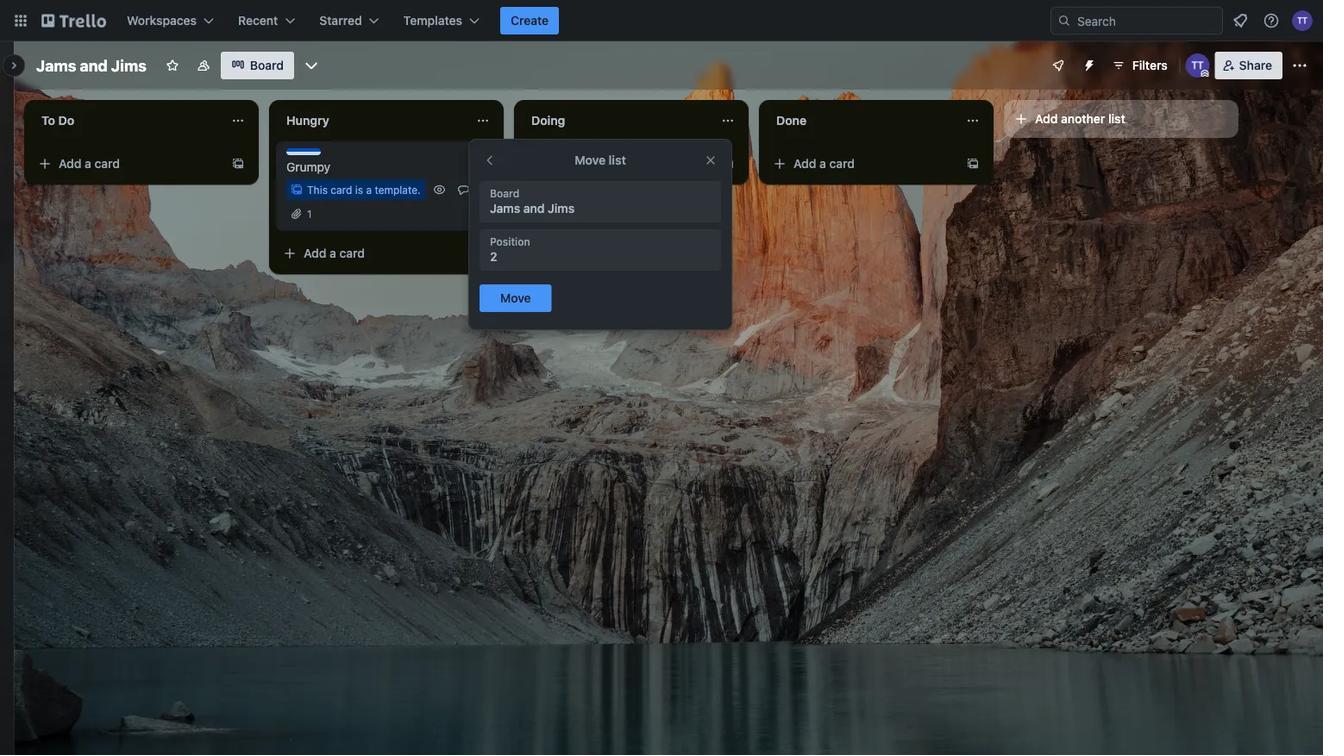 Task type: describe. For each thing, give the bounding box(es) containing it.
power ups image
[[1052, 59, 1065, 72]]

1 vertical spatial terry turtle (terryturtle) image
[[1186, 53, 1210, 78]]

position 2
[[490, 236, 530, 264]]

card for to do
[[95, 157, 120, 171]]

add a card button for hungry
[[276, 240, 469, 267]]

Search field
[[1072, 8, 1223, 34]]

create from template… image for done
[[966, 157, 980, 171]]

add a card button for doing
[[521, 150, 714, 178]]

search image
[[1058, 14, 1072, 28]]

board for board jams and jims
[[490, 187, 520, 199]]

to
[[41, 113, 55, 128]]

move
[[575, 153, 606, 167]]

list inside button
[[1109, 112, 1126, 126]]

recent button
[[228, 7, 306, 35]]

create from template… image for hungry
[[476, 247, 490, 261]]

add a card button for to do
[[31, 150, 224, 178]]

To Do text field
[[31, 107, 221, 135]]

back to home image
[[41, 7, 106, 35]]

a for done
[[820, 157, 826, 171]]

filters
[[1133, 58, 1168, 72]]

star or unstar board image
[[166, 59, 179, 72]]

automation image
[[1076, 52, 1100, 76]]

add left move at top
[[549, 157, 572, 171]]

add a card for to do
[[59, 157, 120, 171]]

another
[[1061, 112, 1106, 126]]

open information menu image
[[1263, 12, 1280, 29]]

create button
[[500, 7, 559, 35]]

0 horizontal spatial 1
[[307, 208, 312, 220]]

jims inside board jams and jims
[[548, 201, 575, 216]]

create from template… image for to do
[[231, 157, 245, 171]]

card for done
[[830, 157, 855, 171]]

Done text field
[[766, 107, 956, 135]]

add a card down doing
[[549, 157, 610, 171]]

jims inside text box
[[111, 56, 147, 75]]

move list
[[575, 153, 626, 167]]

to do
[[41, 113, 74, 128]]

a for to do
[[85, 157, 91, 171]]

0 horizontal spatial list
[[609, 153, 626, 167]]

recent
[[238, 13, 278, 28]]

workspaces
[[127, 13, 197, 28]]

add a card for hungry
[[304, 246, 365, 261]]

0 vertical spatial terry turtle (terryturtle) image
[[1293, 10, 1313, 31]]

is
[[355, 184, 363, 196]]

Board name text field
[[28, 52, 155, 79]]

a down doing "text field"
[[575, 157, 581, 171]]

done
[[777, 113, 807, 128]]

templates button
[[393, 7, 490, 35]]

add for done
[[794, 157, 817, 171]]

this
[[307, 184, 328, 196]]



Task type: vqa. For each thing, say whether or not it's contained in the screenshot.
right "projects"
no



Task type: locate. For each thing, give the bounding box(es) containing it.
this member is an admin of this board. image
[[1202, 70, 1209, 78]]

0 vertical spatial board
[[250, 58, 284, 72]]

0 vertical spatial list
[[1109, 112, 1126, 126]]

add a card down this
[[304, 246, 365, 261]]

0 vertical spatial 1
[[474, 184, 479, 196]]

starred button
[[309, 7, 390, 35]]

1 horizontal spatial 1
[[474, 184, 479, 196]]

filters button
[[1107, 52, 1173, 79]]

1 horizontal spatial jams
[[490, 201, 520, 216]]

create
[[511, 13, 549, 28]]

grumpy
[[286, 160, 331, 174]]

card for hungry
[[340, 246, 365, 261]]

share
[[1240, 58, 1273, 72]]

jams and jims
[[36, 56, 147, 75]]

add a card button down done "text field"
[[766, 150, 959, 178]]

this card is a template.
[[307, 184, 421, 196]]

create from template… image
[[231, 157, 245, 171], [721, 157, 735, 171], [966, 157, 980, 171], [476, 247, 490, 261]]

terry turtle (terryturtle) image right open information menu image in the right of the page
[[1293, 10, 1313, 31]]

add for hungry
[[304, 246, 327, 261]]

a right is
[[366, 184, 372, 196]]

and down back to home image
[[80, 56, 108, 75]]

a down done "text field"
[[820, 157, 826, 171]]

1
[[474, 184, 479, 196], [307, 208, 312, 220]]

add another list button
[[1004, 100, 1239, 138]]

board link
[[221, 52, 294, 79]]

1 down this
[[307, 208, 312, 220]]

add a card button
[[31, 150, 224, 178], [521, 150, 714, 178], [766, 150, 959, 178], [276, 240, 469, 267]]

card down done "text field"
[[830, 157, 855, 171]]

Hungry text field
[[276, 107, 466, 135]]

card down the to do text box on the left top of page
[[95, 157, 120, 171]]

1 vertical spatial jims
[[548, 201, 575, 216]]

jams up position
[[490, 201, 520, 216]]

1 horizontal spatial board
[[490, 187, 520, 199]]

add a card down do
[[59, 157, 120, 171]]

add left another
[[1035, 112, 1058, 126]]

workspace visible image
[[197, 59, 210, 72]]

doing
[[532, 113, 565, 128]]

0 horizontal spatial terry turtle (terryturtle) image
[[1186, 53, 1210, 78]]

board for board
[[250, 58, 284, 72]]

add a card button down this card is a template.
[[276, 240, 469, 267]]

a
[[85, 157, 91, 171], [575, 157, 581, 171], [820, 157, 826, 171], [366, 184, 372, 196], [330, 246, 336, 261]]

do
[[58, 113, 74, 128]]

customize views image
[[303, 57, 320, 74]]

1 vertical spatial and
[[524, 201, 545, 216]]

0 vertical spatial and
[[80, 56, 108, 75]]

share button
[[1215, 52, 1283, 79]]

and up position
[[524, 201, 545, 216]]

0 vertical spatial jams
[[36, 56, 76, 75]]

workspaces button
[[116, 7, 224, 35]]

jams inside text box
[[36, 56, 76, 75]]

add a card button down the to do text box on the left top of page
[[31, 150, 224, 178]]

position
[[490, 236, 530, 248]]

jams down back to home image
[[36, 56, 76, 75]]

add down this
[[304, 246, 327, 261]]

card left is
[[331, 184, 352, 196]]

a down this card is a template.
[[330, 246, 336, 261]]

primary element
[[0, 0, 1324, 41]]

0 horizontal spatial board
[[250, 58, 284, 72]]

add inside 'add another list' button
[[1035, 112, 1058, 126]]

switch to… image
[[12, 12, 29, 29]]

0 horizontal spatial jims
[[111, 56, 147, 75]]

add another list
[[1035, 112, 1126, 126]]

jims
[[111, 56, 147, 75], [548, 201, 575, 216]]

1 vertical spatial list
[[609, 153, 626, 167]]

template.
[[375, 184, 421, 196]]

add a card
[[59, 157, 120, 171], [549, 157, 610, 171], [794, 157, 855, 171], [304, 246, 365, 261]]

templates
[[404, 13, 462, 28]]

card down doing "text field"
[[585, 157, 610, 171]]

add a card for done
[[794, 157, 855, 171]]

starred
[[320, 13, 362, 28]]

board jams and jims
[[490, 187, 575, 216]]

board
[[250, 58, 284, 72], [490, 187, 520, 199]]

add down do
[[59, 157, 82, 171]]

0 vertical spatial jims
[[111, 56, 147, 75]]

board up position
[[490, 187, 520, 199]]

grumpy link
[[286, 159, 487, 176]]

and inside board jams and jims
[[524, 201, 545, 216]]

board left customize views image
[[250, 58, 284, 72]]

jams inside board jams and jims
[[490, 201, 520, 216]]

terry turtle (terryturtle) image
[[1293, 10, 1313, 31], [1186, 53, 1210, 78]]

add
[[1035, 112, 1058, 126], [59, 157, 82, 171], [549, 157, 572, 171], [794, 157, 817, 171], [304, 246, 327, 261]]

and inside text box
[[80, 56, 108, 75]]

1 vertical spatial jams
[[490, 201, 520, 216]]

add a card button for done
[[766, 150, 959, 178]]

add a card button down doing "text field"
[[521, 150, 714, 178]]

1 vertical spatial 1
[[307, 208, 312, 220]]

1 left board jams and jims
[[474, 184, 479, 196]]

0 horizontal spatial and
[[80, 56, 108, 75]]

None submit
[[480, 285, 552, 312]]

list right move at top
[[609, 153, 626, 167]]

list
[[1109, 112, 1126, 126], [609, 153, 626, 167]]

1 horizontal spatial jims
[[548, 201, 575, 216]]

Doing text field
[[521, 107, 711, 135]]

create from template… image for doing
[[721, 157, 735, 171]]

add a card down done
[[794, 157, 855, 171]]

card down is
[[340, 246, 365, 261]]

1 horizontal spatial list
[[1109, 112, 1126, 126]]

0 notifications image
[[1230, 10, 1251, 31]]

add for to do
[[59, 157, 82, 171]]

jams
[[36, 56, 76, 75], [490, 201, 520, 216]]

board inside board jams and jims
[[490, 187, 520, 199]]

add down done
[[794, 157, 817, 171]]

2
[[490, 250, 497, 264]]

a down the to do text box on the left top of page
[[85, 157, 91, 171]]

show menu image
[[1292, 57, 1309, 74]]

color: blue, title: none image
[[286, 148, 321, 155]]

1 horizontal spatial and
[[524, 201, 545, 216]]

0 horizontal spatial jams
[[36, 56, 76, 75]]

card
[[95, 157, 120, 171], [585, 157, 610, 171], [830, 157, 855, 171], [331, 184, 352, 196], [340, 246, 365, 261]]

1 vertical spatial board
[[490, 187, 520, 199]]

and
[[80, 56, 108, 75], [524, 201, 545, 216]]

terry turtle (terryturtle) image right filters
[[1186, 53, 1210, 78]]

list right another
[[1109, 112, 1126, 126]]

hungry
[[286, 113, 329, 128]]

1 horizontal spatial terry turtle (terryturtle) image
[[1293, 10, 1313, 31]]

a for hungry
[[330, 246, 336, 261]]



